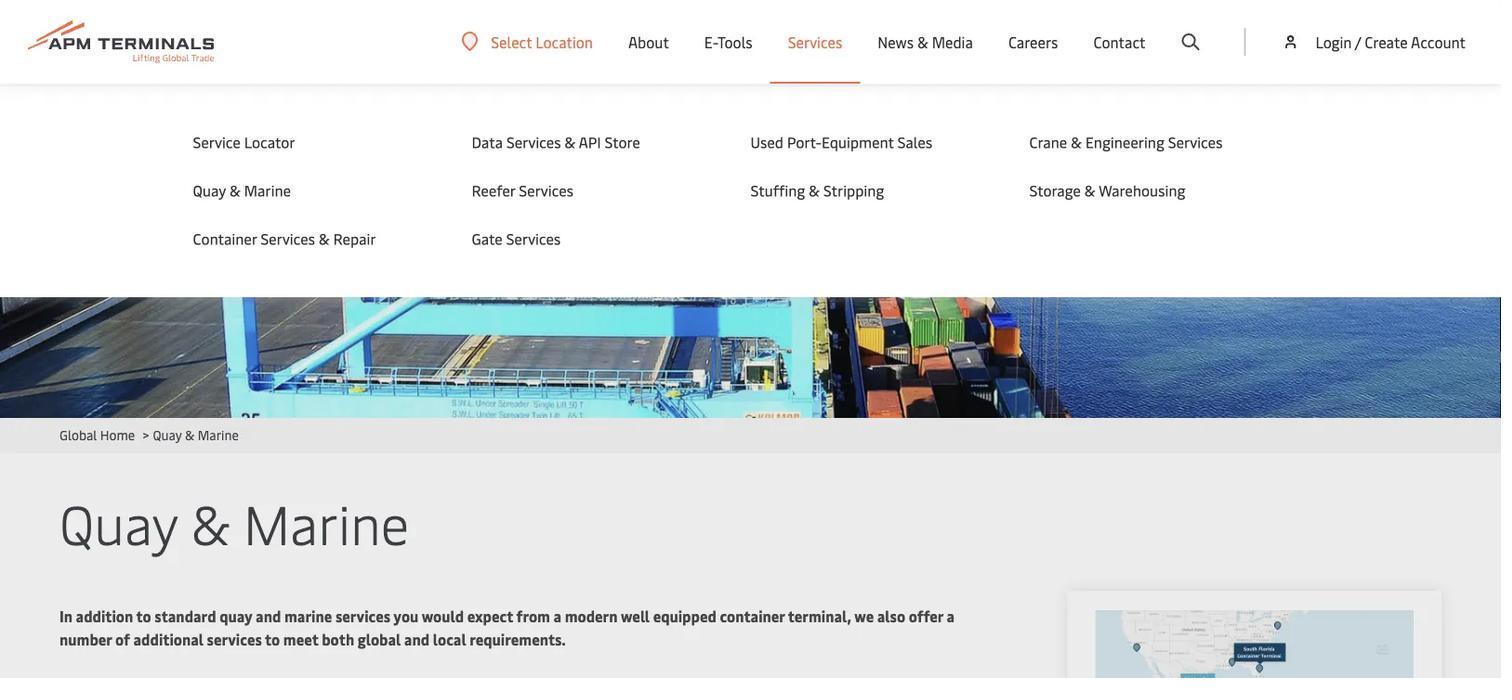 Task type: vqa. For each thing, say whether or not it's contained in the screenshot.
Mobile in the APM Terminals Mobile
no



Task type: describe. For each thing, give the bounding box(es) containing it.
storage & warehousing link
[[1029, 180, 1271, 201]]

global
[[59, 426, 97, 444]]

select location button
[[461, 31, 593, 52]]

modern
[[565, 606, 618, 626]]

repair
[[333, 229, 376, 249]]

we
[[855, 606, 874, 626]]

1 vertical spatial quay
[[153, 426, 182, 444]]

stuffing & stripping
[[751, 180, 884, 200]]

data services & api store link
[[472, 132, 713, 152]]

quay & marine link
[[193, 180, 435, 201]]

standard
[[155, 606, 216, 626]]

global
[[358, 630, 401, 650]]

2 a from the left
[[947, 606, 955, 626]]

about button
[[628, 0, 669, 84]]

gate services
[[472, 229, 561, 249]]

0 vertical spatial and
[[256, 606, 281, 626]]

meet
[[283, 630, 318, 650]]

e-
[[704, 32, 718, 52]]

2 vertical spatial quay
[[59, 486, 177, 559]]

& inside popup button
[[917, 32, 928, 52]]

engineering
[[1085, 132, 1165, 152]]

services right tools
[[788, 32, 842, 52]]

news
[[878, 32, 914, 52]]

services for data services & api store
[[506, 132, 561, 152]]

used
[[751, 132, 784, 152]]

expect
[[467, 606, 513, 626]]

careers
[[1008, 32, 1058, 52]]

1 vertical spatial quay & marine
[[59, 486, 409, 559]]

reefer services
[[472, 180, 573, 200]]

select
[[491, 32, 532, 52]]

about
[[628, 32, 669, 52]]

crane & engineering services
[[1029, 132, 1223, 152]]

reefer services link
[[472, 180, 713, 201]]

equipment
[[822, 132, 894, 152]]

from
[[516, 606, 550, 626]]

media
[[932, 32, 973, 52]]

e-tools
[[704, 32, 753, 52]]

would
[[422, 606, 464, 626]]

1 horizontal spatial to
[[265, 630, 280, 650]]

barge services at apm terminals image
[[0, 84, 1501, 418]]

container
[[720, 606, 785, 626]]

port-
[[787, 132, 822, 152]]

stripping
[[823, 180, 884, 200]]

0 vertical spatial quay & marine
[[193, 180, 291, 200]]

store
[[605, 132, 640, 152]]

of
[[115, 630, 130, 650]]

you
[[394, 606, 419, 626]]

>
[[143, 426, 149, 444]]

container
[[193, 229, 257, 249]]

location
[[536, 32, 593, 52]]

services for container services & repair
[[261, 229, 315, 249]]

used port-equipment sales link
[[751, 132, 992, 152]]

crane
[[1029, 132, 1067, 152]]

both
[[322, 630, 354, 650]]

e-tools button
[[704, 0, 753, 84]]

0 horizontal spatial to
[[136, 606, 151, 626]]



Task type: locate. For each thing, give the bounding box(es) containing it.
api
[[579, 132, 601, 152]]

services up storage & warehousing link
[[1168, 132, 1223, 152]]

&
[[917, 32, 928, 52], [565, 132, 576, 152], [1071, 132, 1082, 152], [230, 180, 241, 200], [809, 180, 820, 200], [1084, 180, 1095, 200], [319, 229, 330, 249], [185, 426, 195, 444], [191, 486, 230, 559]]

data
[[472, 132, 503, 152]]

1 horizontal spatial a
[[947, 606, 955, 626]]

crane & engineering services link
[[1029, 132, 1271, 152]]

gate
[[472, 229, 503, 249]]

marine
[[284, 606, 332, 626]]

sales
[[897, 132, 932, 152]]

warehousing
[[1099, 180, 1185, 200]]

service locator
[[193, 132, 295, 152]]

0 horizontal spatial a
[[554, 606, 561, 626]]

0 vertical spatial services
[[335, 606, 390, 626]]

global home > quay & marine
[[59, 426, 239, 444]]

and down you
[[404, 630, 430, 650]]

login / create account
[[1316, 32, 1466, 52]]

services down quay & marine link
[[261, 229, 315, 249]]

data services & api store
[[472, 132, 640, 152]]

quay & marine
[[193, 180, 291, 200], [59, 486, 409, 559]]

services
[[335, 606, 390, 626], [207, 630, 262, 650]]

used port-equipment sales
[[751, 132, 932, 152]]

login / create account link
[[1281, 0, 1466, 84]]

container services & repair
[[193, 229, 376, 249]]

service locator link
[[193, 132, 435, 152]]

locator
[[244, 132, 295, 152]]

stuffing
[[751, 180, 805, 200]]

account
[[1411, 32, 1466, 52]]

additional
[[133, 630, 204, 650]]

well
[[621, 606, 650, 626]]

0 vertical spatial marine
[[244, 180, 291, 200]]

terminal,
[[788, 606, 851, 626]]

1 a from the left
[[554, 606, 561, 626]]

to
[[136, 606, 151, 626], [265, 630, 280, 650]]

news & media button
[[878, 0, 973, 84]]

quay
[[219, 606, 252, 626]]

storage & warehousing
[[1029, 180, 1185, 200]]

also
[[877, 606, 905, 626]]

1 horizontal spatial services
[[335, 606, 390, 626]]

services for reefer services
[[519, 180, 573, 200]]

0 horizontal spatial and
[[256, 606, 281, 626]]

and right quay
[[256, 606, 281, 626]]

select location
[[491, 32, 593, 52]]

services right data
[[506, 132, 561, 152]]

1 horizontal spatial and
[[404, 630, 430, 650]]

quay right the >
[[153, 426, 182, 444]]

careers button
[[1008, 0, 1058, 84]]

in
[[59, 606, 73, 626]]

services right gate
[[506, 229, 561, 249]]

create
[[1365, 32, 1408, 52]]

storage
[[1029, 180, 1081, 200]]

contact
[[1094, 32, 1146, 52]]

home
[[100, 426, 135, 444]]

reefer
[[472, 180, 515, 200]]

quay
[[193, 180, 226, 200], [153, 426, 182, 444], [59, 486, 177, 559]]

to up additional
[[136, 606, 151, 626]]

2 vertical spatial marine
[[244, 486, 409, 559]]

global home link
[[59, 426, 135, 444]]

equipped
[[653, 606, 716, 626]]

services
[[788, 32, 842, 52], [506, 132, 561, 152], [1168, 132, 1223, 152], [519, 180, 573, 200], [261, 229, 315, 249], [506, 229, 561, 249]]

news & media
[[878, 32, 973, 52]]

in addition to standard quay and marine services you would expect from a modern well equipped container terminal, we also offer a number of additional services to meet both global and local requirements.
[[59, 606, 955, 650]]

contact button
[[1094, 0, 1146, 84]]

find services offered by apm terminals globally image
[[1095, 611, 1414, 679]]

1 vertical spatial and
[[404, 630, 430, 650]]

requirements.
[[470, 630, 566, 650]]

/
[[1355, 32, 1361, 52]]

stuffing & stripping link
[[751, 180, 992, 201]]

a right offer
[[947, 606, 955, 626]]

to left meet
[[265, 630, 280, 650]]

addition
[[76, 606, 133, 626]]

services up the global
[[335, 606, 390, 626]]

marine
[[244, 180, 291, 200], [198, 426, 239, 444], [244, 486, 409, 559]]

services down quay
[[207, 630, 262, 650]]

a right "from"
[[554, 606, 561, 626]]

0 vertical spatial quay
[[193, 180, 226, 200]]

1 vertical spatial services
[[207, 630, 262, 650]]

local
[[433, 630, 466, 650]]

login
[[1316, 32, 1352, 52]]

services button
[[788, 0, 842, 84]]

services for gate services
[[506, 229, 561, 249]]

quay down home
[[59, 486, 177, 559]]

gate services link
[[472, 229, 713, 249]]

number
[[59, 630, 112, 650]]

service
[[193, 132, 241, 152]]

and
[[256, 606, 281, 626], [404, 630, 430, 650]]

services down data services & api store
[[519, 180, 573, 200]]

offer
[[909, 606, 943, 626]]

1 vertical spatial to
[[265, 630, 280, 650]]

container services & repair link
[[193, 229, 435, 249]]

a
[[554, 606, 561, 626], [947, 606, 955, 626]]

0 vertical spatial to
[[136, 606, 151, 626]]

tools
[[718, 32, 753, 52]]

1 vertical spatial marine
[[198, 426, 239, 444]]

quay down service
[[193, 180, 226, 200]]

0 horizontal spatial services
[[207, 630, 262, 650]]



